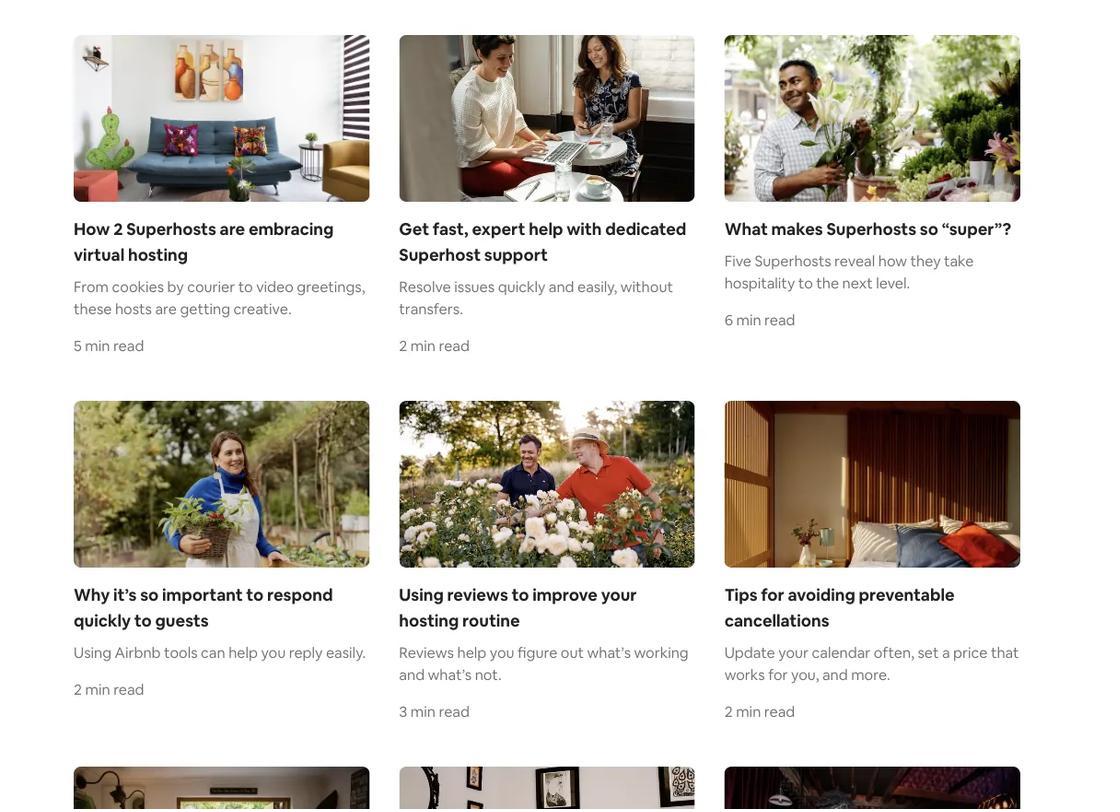 Task type: locate. For each thing, give the bounding box(es) containing it.
two people sit at a cafe table looking at a laptop together and smiling. image
[[399, 35, 695, 202], [399, 35, 695, 202]]

the
[[817, 273, 840, 292]]

are left embracing
[[220, 218, 245, 240]]

5 min read
[[74, 336, 144, 355]]

read down hospitality
[[765, 310, 796, 329]]

works
[[725, 665, 765, 684]]

your inside using reviews to improve your hosting routine
[[601, 584, 637, 606]]

reviews help you figure out what's working and what's not.
[[399, 643, 689, 684]]

0 vertical spatial are
[[220, 218, 245, 240]]

1 vertical spatial are
[[155, 299, 177, 318]]

creative.
[[234, 299, 292, 318]]

so right it's
[[140, 584, 159, 606]]

using inside using reviews to improve your hosting routine
[[399, 584, 444, 606]]

0 vertical spatial quickly
[[498, 277, 546, 296]]

your
[[601, 584, 637, 606], [779, 643, 809, 661]]

help left with
[[529, 218, 563, 240]]

important
[[162, 584, 243, 606]]

help up "not."
[[458, 643, 487, 661]]

superhosts inside how 2 superhosts are embracing virtual hosting
[[126, 218, 216, 240]]

0 vertical spatial for
[[761, 584, 785, 606]]

2
[[114, 218, 123, 240], [399, 336, 408, 355], [74, 679, 82, 698], [725, 702, 733, 720]]

hosting inside using reviews to improve your hosting routine
[[399, 610, 459, 632]]

fast,
[[433, 218, 469, 240]]

figure
[[518, 643, 558, 661]]

superhosts up the reveal
[[827, 218, 917, 240]]

courier
[[187, 277, 235, 296]]

reviews
[[399, 643, 454, 661]]

2 for why it's so important to respond quickly to guests
[[74, 679, 82, 698]]

you,
[[792, 665, 820, 684]]

to down it's
[[134, 610, 152, 632]]

so up they
[[920, 218, 939, 240]]

2 you from the left
[[490, 643, 515, 661]]

using left airbnb
[[74, 643, 112, 661]]

0 horizontal spatial you
[[261, 643, 286, 661]]

1 vertical spatial for
[[769, 665, 788, 684]]

1 horizontal spatial you
[[490, 643, 515, 661]]

get fast, expert help with dedicated superhost support
[[399, 218, 687, 266]]

0 vertical spatial your
[[601, 584, 637, 606]]

to
[[799, 273, 813, 292], [238, 277, 253, 296], [246, 584, 264, 606], [512, 584, 529, 606], [134, 610, 152, 632]]

and down reviews at the bottom left of page
[[399, 665, 425, 684]]

you up "not."
[[490, 643, 515, 661]]

1 vertical spatial so
[[140, 584, 159, 606]]

hospitality
[[725, 273, 796, 292]]

0 horizontal spatial 2 min read
[[74, 679, 144, 698]]

help inside reviews help you figure out what's working and what's not.
[[458, 643, 487, 661]]

reviews
[[447, 584, 508, 606]]

0 horizontal spatial hosting
[[128, 244, 188, 266]]

1 horizontal spatial hosting
[[399, 610, 459, 632]]

issues
[[455, 277, 495, 296]]

hosting up by
[[128, 244, 188, 266]]

1 vertical spatial hosting
[[399, 610, 459, 632]]

superhost
[[399, 244, 481, 266]]

that
[[991, 643, 1020, 661]]

1 horizontal spatial and
[[549, 277, 575, 296]]

1 vertical spatial your
[[779, 643, 809, 661]]

0 vertical spatial using
[[399, 584, 444, 606]]

1 horizontal spatial help
[[458, 643, 487, 661]]

and inside reviews help you figure out what's working and what's not.
[[399, 665, 425, 684]]

with
[[567, 218, 602, 240]]

0 horizontal spatial your
[[601, 584, 637, 606]]

are down by
[[155, 299, 177, 318]]

2 horizontal spatial and
[[823, 665, 848, 684]]

are inside from cookies by courier to video greetings, these hosts are getting creative.
[[155, 299, 177, 318]]

a blue couch with colorful pillows and paintings on the wall. image
[[74, 35, 370, 202], [74, 35, 370, 202]]

2 min read down airbnb
[[74, 679, 144, 698]]

a man in a grey plaid shirt holds white flowers. image
[[725, 35, 1021, 202], [725, 35, 1021, 202]]

1 horizontal spatial 2 min read
[[399, 336, 470, 355]]

to inside using reviews to improve your hosting routine
[[512, 584, 529, 606]]

0 horizontal spatial using
[[74, 643, 112, 661]]

1 horizontal spatial so
[[920, 218, 939, 240]]

read for get fast, expert help with dedicated superhost support
[[439, 336, 470, 355]]

sunlight shines through an empty room with bright red, white and blue pillows on a bed. image
[[725, 401, 1021, 567], [725, 401, 1021, 567]]

1 horizontal spatial what's
[[587, 643, 631, 661]]

2 min read for superhost
[[399, 336, 470, 355]]

read for how 2 superhosts are embracing virtual hosting
[[113, 336, 144, 355]]

by
[[167, 277, 184, 296]]

read down airbnb
[[113, 679, 144, 698]]

2 for tips for avoiding preventable cancellations
[[725, 702, 733, 720]]

and down calendar
[[823, 665, 848, 684]]

price
[[954, 643, 988, 661]]

what's down reviews at the bottom left of page
[[428, 665, 472, 684]]

min for how 2 superhosts are embracing virtual hosting
[[85, 336, 110, 355]]

hosting
[[128, 244, 188, 266], [399, 610, 459, 632]]

quickly inside why it's so important to respond quickly to guests
[[74, 610, 131, 632]]

min for using reviews to improve your hosting routine
[[411, 702, 436, 720]]

a woman in an apron holds a basket of plants outside in a garden. image
[[74, 401, 370, 567], [74, 401, 370, 567]]

quickly down why
[[74, 610, 131, 632]]

read down hosts
[[113, 336, 144, 355]]

to left the
[[799, 273, 813, 292]]

hosts
[[115, 299, 152, 318]]

dedicated
[[606, 218, 687, 240]]

0 horizontal spatial are
[[155, 299, 177, 318]]

1 vertical spatial quickly
[[74, 610, 131, 632]]

read down you,
[[765, 702, 795, 720]]

quickly
[[498, 277, 546, 296], [74, 610, 131, 632]]

to up 'creative.'
[[238, 277, 253, 296]]

0 horizontal spatial quickly
[[74, 610, 131, 632]]

1 horizontal spatial are
[[220, 218, 245, 240]]

for inside the tips for avoiding preventable cancellations
[[761, 584, 785, 606]]

so
[[920, 218, 939, 240], [140, 584, 159, 606]]

superhosts
[[126, 218, 216, 240], [827, 218, 917, 240], [755, 251, 832, 270]]

next
[[843, 273, 873, 292]]

2 min read
[[399, 336, 470, 355], [74, 679, 144, 698], [725, 702, 795, 720]]

to inside from cookies by courier to video greetings, these hosts are getting creative.
[[238, 277, 253, 296]]

and
[[549, 277, 575, 296], [399, 665, 425, 684], [823, 665, 848, 684]]

these
[[74, 299, 112, 318]]

1 vertical spatial 2 min read
[[74, 679, 144, 698]]

getting
[[180, 299, 230, 318]]

help right can
[[229, 643, 258, 661]]

2 min read down transfers.
[[399, 336, 470, 355]]

how
[[879, 251, 908, 270]]

read right 3
[[439, 702, 470, 720]]

using left reviews
[[399, 584, 444, 606]]

they
[[911, 251, 941, 270]]

cancellations
[[725, 610, 830, 632]]

makes
[[772, 218, 824, 240]]

superhosts down makes
[[755, 251, 832, 270]]

read
[[765, 310, 796, 329], [113, 336, 144, 355], [439, 336, 470, 355], [113, 679, 144, 698], [439, 702, 470, 720], [765, 702, 795, 720]]

2 horizontal spatial help
[[529, 218, 563, 240]]

min
[[737, 310, 762, 329], [85, 336, 110, 355], [411, 336, 436, 355], [85, 679, 110, 698], [411, 702, 436, 720], [736, 702, 761, 720]]

1 horizontal spatial quickly
[[498, 277, 546, 296]]

your up you,
[[779, 643, 809, 661]]

what's right out
[[587, 643, 631, 661]]

your right improve
[[601, 584, 637, 606]]

1 horizontal spatial your
[[779, 643, 809, 661]]

calendar
[[812, 643, 871, 661]]

superhosts up by
[[126, 218, 216, 240]]

using
[[399, 584, 444, 606], [74, 643, 112, 661]]

and left the easily,
[[549, 277, 575, 296]]

routine
[[463, 610, 520, 632]]

read for using reviews to improve your hosting routine
[[439, 702, 470, 720]]

help
[[529, 218, 563, 240], [229, 643, 258, 661], [458, 643, 487, 661]]

read down transfers.
[[439, 336, 470, 355]]

superhosts for are
[[126, 218, 216, 240]]

0 vertical spatial hosting
[[128, 244, 188, 266]]

for up cancellations
[[761, 584, 785, 606]]

are inside how 2 superhosts are embracing virtual hosting
[[220, 218, 245, 240]]

what
[[725, 218, 768, 240]]

1 you from the left
[[261, 643, 286, 661]]

for left you,
[[769, 665, 788, 684]]

you
[[261, 643, 286, 661], [490, 643, 515, 661]]

quickly down support
[[498, 277, 546, 296]]

0 horizontal spatial what's
[[428, 665, 472, 684]]

0 vertical spatial 2 min read
[[399, 336, 470, 355]]

embracing
[[249, 218, 334, 240]]

and inside resolve issues quickly and easily, without transfers.
[[549, 277, 575, 296]]

two men in polo shirts are admiring white flowers in a sunny garden. image
[[399, 401, 695, 567], [399, 401, 695, 567]]

2 vertical spatial 2 min read
[[725, 702, 795, 720]]

0 vertical spatial so
[[920, 218, 939, 240]]

1 vertical spatial using
[[74, 643, 112, 661]]

you left "reply"
[[261, 643, 286, 661]]

for
[[761, 584, 785, 606], [769, 665, 788, 684]]

greetings,
[[297, 277, 365, 296]]

min for tips for avoiding preventable cancellations
[[736, 702, 761, 720]]

hosting up reviews at the bottom left of page
[[399, 610, 459, 632]]

0 horizontal spatial so
[[140, 584, 159, 606]]

1 horizontal spatial using
[[399, 584, 444, 606]]

often,
[[874, 643, 915, 661]]

to up routine
[[512, 584, 529, 606]]

why it's so important to respond quickly to guests
[[74, 584, 333, 632]]

avoiding
[[788, 584, 856, 606]]

2 min read down "works" on the right bottom of page
[[725, 702, 795, 720]]

what's
[[587, 643, 631, 661], [428, 665, 472, 684]]

reply
[[289, 643, 323, 661]]

min for get fast, expert help with dedicated superhost support
[[411, 336, 436, 355]]

0 horizontal spatial and
[[399, 665, 425, 684]]



Task type: vqa. For each thing, say whether or not it's contained in the screenshot.
– in the "kirkwood, california kirkwood mountain resort nov 8 – 13 $701 night"
no



Task type: describe. For each thing, give the bounding box(es) containing it.
take
[[945, 251, 974, 270]]

respond
[[267, 584, 333, 606]]

a
[[943, 643, 951, 661]]

using for using reviews to improve your hosting routine
[[399, 584, 444, 606]]

you inside reviews help you figure out what's working and what's not.
[[490, 643, 515, 661]]

2 horizontal spatial 2 min read
[[725, 702, 795, 720]]

tips
[[725, 584, 758, 606]]

3 min read
[[399, 702, 470, 720]]

5
[[74, 336, 82, 355]]

so inside why it's so important to respond quickly to guests
[[140, 584, 159, 606]]

what makes superhosts so "super"?
[[725, 218, 1012, 240]]

get
[[399, 218, 430, 240]]

guests
[[155, 610, 209, 632]]

preventable
[[859, 584, 955, 606]]

transfers.
[[399, 299, 463, 318]]

update
[[725, 643, 776, 661]]

2 min read for quickly
[[74, 679, 144, 698]]

1 vertical spatial what's
[[428, 665, 472, 684]]

help inside get fast, expert help with dedicated superhost support
[[529, 218, 563, 240]]

update your calendar often, set a price that works for you, and more.
[[725, 643, 1020, 684]]

using for using airbnb tools can help you reply easily.
[[74, 643, 112, 661]]

out
[[561, 643, 584, 661]]

how
[[74, 218, 110, 240]]

hosting inside how 2 superhosts are embracing virtual hosting
[[128, 244, 188, 266]]

quickly inside resolve issues quickly and easily, without transfers.
[[498, 277, 546, 296]]

cookies
[[112, 277, 164, 296]]

working
[[634, 643, 689, 661]]

6 min read
[[725, 310, 796, 329]]

"super"?
[[942, 218, 1012, 240]]

superhosts inside five superhosts reveal how they take hospitality to the next level.
[[755, 251, 832, 270]]

resolve issues quickly and easily, without transfers.
[[399, 277, 674, 318]]

not.
[[475, 665, 502, 684]]

without
[[621, 277, 674, 296]]

set
[[918, 643, 939, 661]]

how 2 superhosts are embracing virtual hosting
[[74, 218, 334, 266]]

more.
[[852, 665, 891, 684]]

resolve
[[399, 277, 451, 296]]

easily.
[[326, 643, 366, 661]]

read for why it's so important to respond quickly to guests
[[113, 679, 144, 698]]

airbnb
[[115, 643, 161, 661]]

improve
[[533, 584, 598, 606]]

from cookies by courier to video greetings, these hosts are getting creative.
[[74, 277, 365, 318]]

video
[[256, 277, 294, 296]]

0 horizontal spatial help
[[229, 643, 258, 661]]

level.
[[877, 273, 911, 292]]

can
[[201, 643, 225, 661]]

0 vertical spatial what's
[[587, 643, 631, 661]]

why
[[74, 584, 110, 606]]

for inside update your calendar often, set a price that works for you, and more.
[[769, 665, 788, 684]]

reveal
[[835, 251, 876, 270]]

tools
[[164, 643, 198, 661]]

min for what makes superhosts so "super"?
[[737, 310, 762, 329]]

using reviews to improve your hosting routine
[[399, 584, 637, 632]]

virtual
[[74, 244, 125, 266]]

your inside update your calendar often, set a price that works for you, and more.
[[779, 643, 809, 661]]

from
[[74, 277, 109, 296]]

and inside update your calendar often, set a price that works for you, and more.
[[823, 665, 848, 684]]

2 for get fast, expert help with dedicated superhost support
[[399, 336, 408, 355]]

support
[[485, 244, 548, 266]]

2 inside how 2 superhosts are embracing virtual hosting
[[114, 218, 123, 240]]

five
[[725, 251, 752, 270]]

superhosts for so
[[827, 218, 917, 240]]

expert
[[472, 218, 526, 240]]

6
[[725, 310, 734, 329]]

to left 'respond'
[[246, 584, 264, 606]]

read for tips for avoiding preventable cancellations
[[765, 702, 795, 720]]

min for why it's so important to respond quickly to guests
[[85, 679, 110, 698]]

five superhosts reveal how they take hospitality to the next level.
[[725, 251, 974, 292]]

easily,
[[578, 277, 618, 296]]

tips for avoiding preventable cancellations
[[725, 584, 955, 632]]

to inside five superhosts reveal how they take hospitality to the next level.
[[799, 273, 813, 292]]

3
[[399, 702, 408, 720]]

read for what makes superhosts so "super"?
[[765, 310, 796, 329]]

using airbnb tools can help you reply easily.
[[74, 643, 366, 661]]

it's
[[113, 584, 137, 606]]



